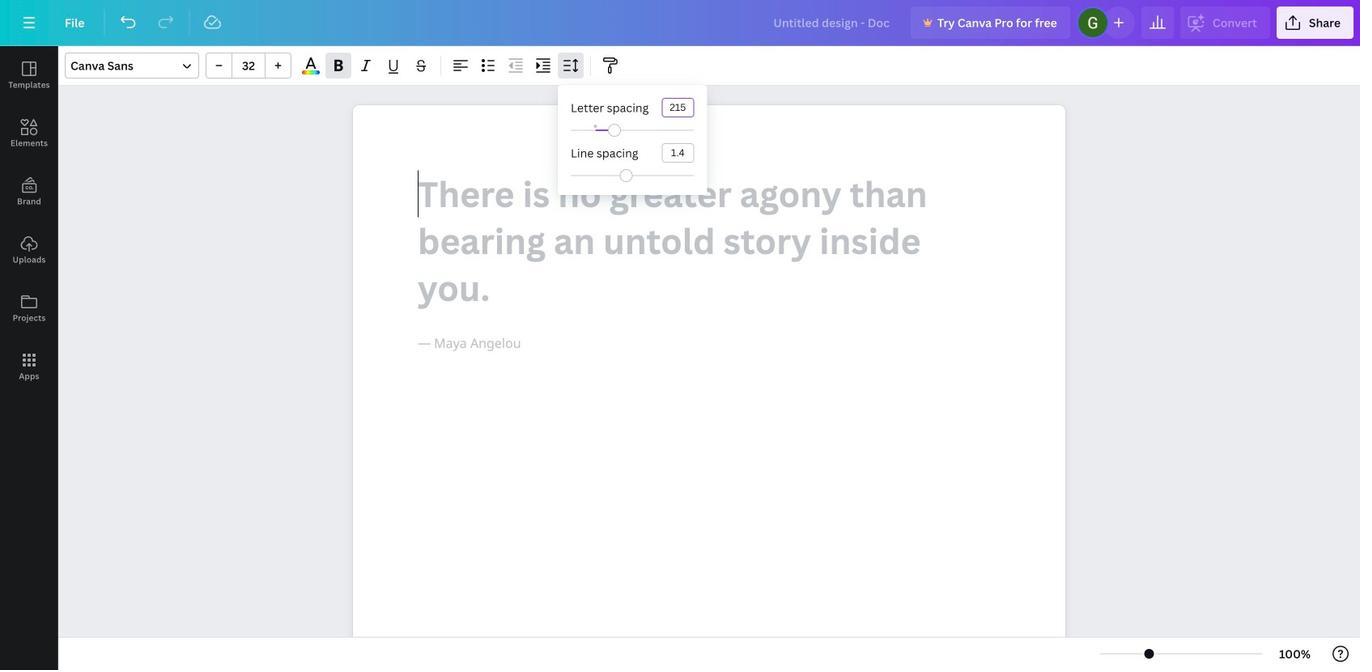 Task type: locate. For each thing, give the bounding box(es) containing it.
– – number field
[[237, 58, 260, 73]]

main menu bar
[[0, 0, 1360, 46]]

None text field
[[353, 105, 1065, 670]]

group
[[206, 53, 291, 79]]

Zoom button
[[1269, 641, 1321, 667]]



Task type: describe. For each thing, give the bounding box(es) containing it.
side panel tab list
[[0, 46, 58, 396]]

Design title text field
[[760, 6, 904, 39]]

-- text field
[[663, 144, 693, 162]]

-- text field
[[663, 99, 693, 117]]

color range image
[[302, 71, 320, 74]]



Task type: vqa. For each thing, say whether or not it's contained in the screenshot.
– – number field
yes



